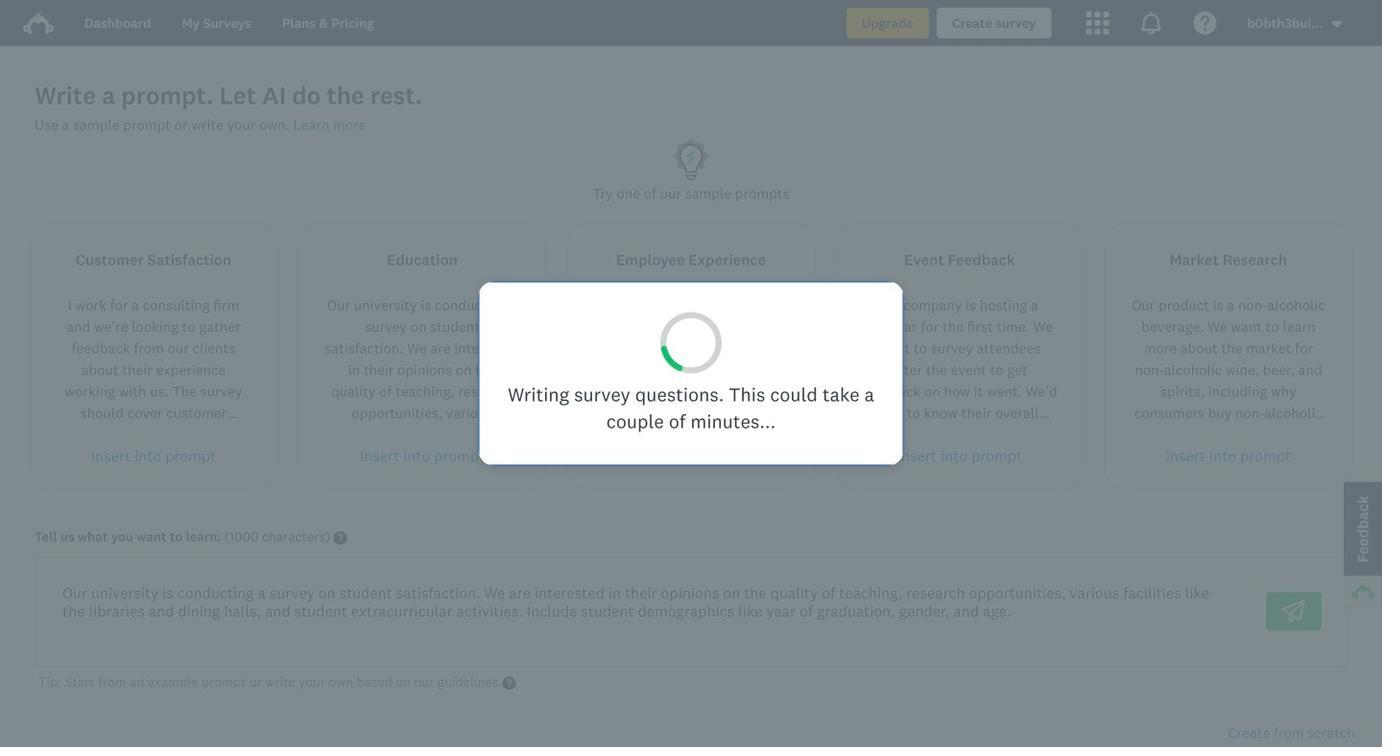 Task type: locate. For each thing, give the bounding box(es) containing it.
2 brand logo image from the top
[[23, 12, 54, 35]]

airplane icon that submits your build survey with ai prompt image
[[1283, 600, 1306, 624], [1283, 600, 1306, 624]]

products icon image
[[1086, 12, 1109, 35], [1086, 12, 1109, 35]]

progress bar
[[653, 305, 730, 382]]

brand logo image
[[23, 8, 54, 38], [23, 12, 54, 35]]

light bulb with lightning bolt inside showing a new idea image
[[668, 136, 714, 183]]

dropdown arrow icon image
[[1331, 18, 1344, 31], [1332, 21, 1342, 28]]

progress image
[[653, 305, 730, 382], [653, 305, 730, 382]]

hover for help content image
[[502, 677, 516, 691]]

None text field
[[47, 569, 1243, 655]]



Task type: vqa. For each thing, say whether or not it's contained in the screenshot.
Notification center icon on the top right
yes



Task type: describe. For each thing, give the bounding box(es) containing it.
1 brand logo image from the top
[[23, 8, 54, 38]]

notification center icon image
[[1140, 12, 1163, 35]]

help icon image
[[1194, 12, 1217, 35]]

hover for help content image
[[334, 532, 347, 545]]



